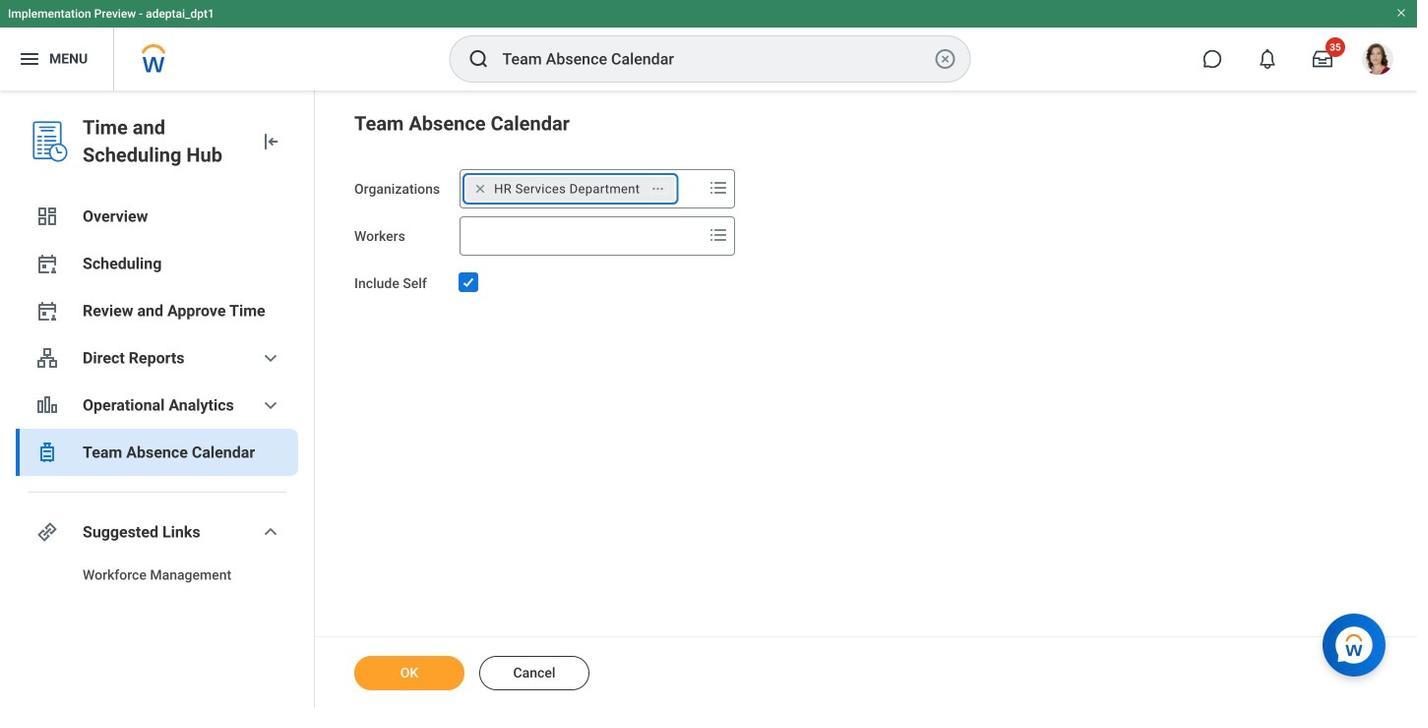 Task type: describe. For each thing, give the bounding box(es) containing it.
hr services department, press delete to clear value. option
[[467, 177, 675, 201]]

check small image
[[457, 271, 481, 294]]

x circle image
[[934, 47, 958, 71]]

navigation pane region
[[0, 91, 315, 709]]

notifications large image
[[1258, 49, 1278, 69]]

close environment banner image
[[1396, 7, 1408, 19]]

chart image
[[35, 394, 59, 417]]

2 calendar user solid image from the top
[[35, 299, 59, 323]]

2 prompts image from the top
[[707, 224, 731, 247]]

x small image
[[471, 179, 491, 199]]

chevron down small image
[[259, 521, 283, 545]]



Task type: vqa. For each thing, say whether or not it's contained in the screenshot.
"2023" to the left
no



Task type: locate. For each thing, give the bounding box(es) containing it.
banner
[[0, 0, 1418, 91]]

link image
[[35, 521, 59, 545]]

time and scheduling hub element
[[83, 114, 243, 169]]

calendar user solid image up view team 'icon'
[[35, 299, 59, 323]]

view team image
[[35, 347, 59, 370]]

related actions image
[[651, 182, 665, 196]]

0 vertical spatial prompts image
[[707, 176, 731, 200]]

1 calendar user solid image from the top
[[35, 252, 59, 276]]

1 prompts image from the top
[[707, 176, 731, 200]]

calendar user solid image
[[35, 252, 59, 276], [35, 299, 59, 323]]

search image
[[467, 47, 491, 71]]

justify image
[[18, 47, 41, 71]]

inbox large image
[[1314, 49, 1333, 69]]

Search Workday  search field
[[503, 37, 930, 81]]

transformation import image
[[259, 130, 283, 154]]

hr services department element
[[494, 180, 640, 198]]

1 vertical spatial calendar user solid image
[[35, 299, 59, 323]]

calendar user solid image down dashboard icon
[[35, 252, 59, 276]]

prompts image
[[707, 176, 731, 200], [707, 224, 731, 247]]

1 vertical spatial prompts image
[[707, 224, 731, 247]]

dashboard image
[[35, 205, 59, 228]]

Search field
[[461, 219, 703, 254]]

task timeoff image
[[35, 441, 59, 465]]

profile logan mcneil image
[[1363, 43, 1394, 79]]

0 vertical spatial calendar user solid image
[[35, 252, 59, 276]]



